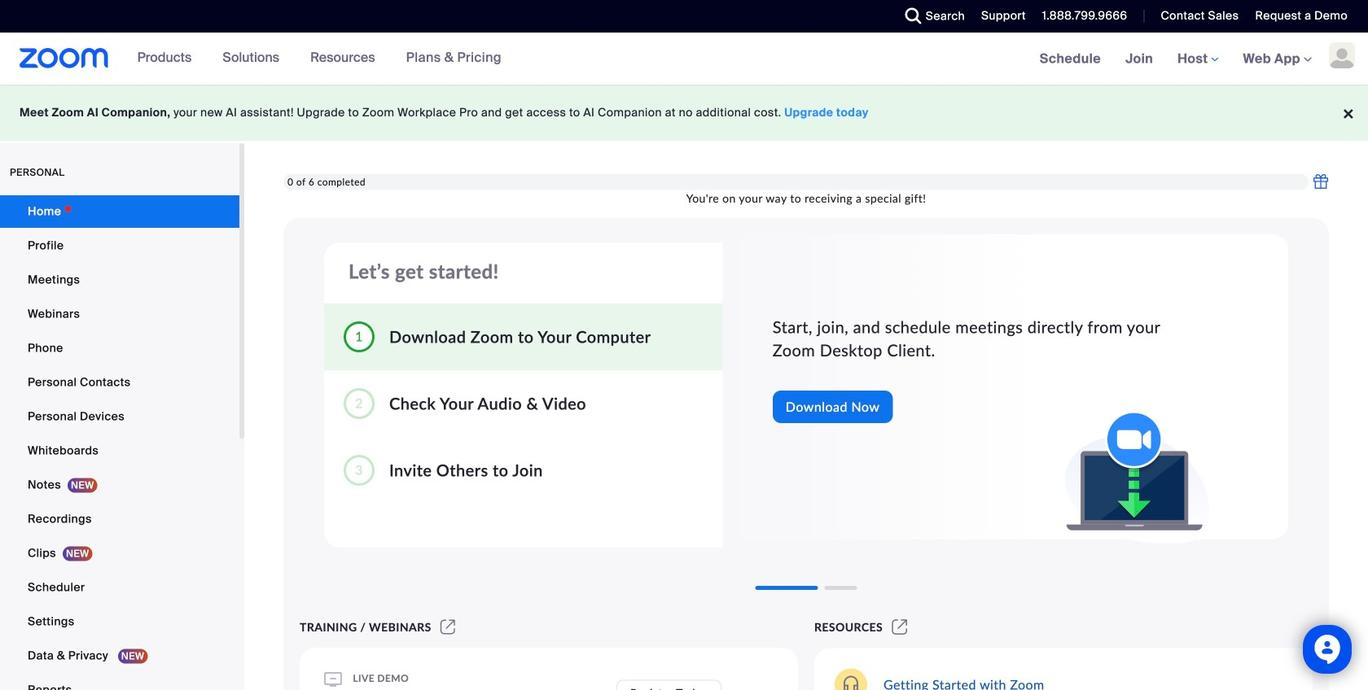 Task type: vqa. For each thing, say whether or not it's contained in the screenshot.
Zoom Logo
yes



Task type: locate. For each thing, give the bounding box(es) containing it.
window new image
[[438, 621, 458, 635], [890, 621, 911, 635]]

0 horizontal spatial window new image
[[438, 621, 458, 635]]

profile picture image
[[1330, 42, 1356, 68]]

zoom logo image
[[20, 48, 109, 68]]

1 horizontal spatial window new image
[[890, 621, 911, 635]]

footer
[[0, 85, 1369, 141]]

banner
[[0, 33, 1369, 86]]

personal menu menu
[[0, 196, 240, 691]]



Task type: describe. For each thing, give the bounding box(es) containing it.
1 window new image from the left
[[438, 621, 458, 635]]

meetings navigation
[[1028, 33, 1369, 86]]

product information navigation
[[125, 33, 514, 85]]

2 window new image from the left
[[890, 621, 911, 635]]



